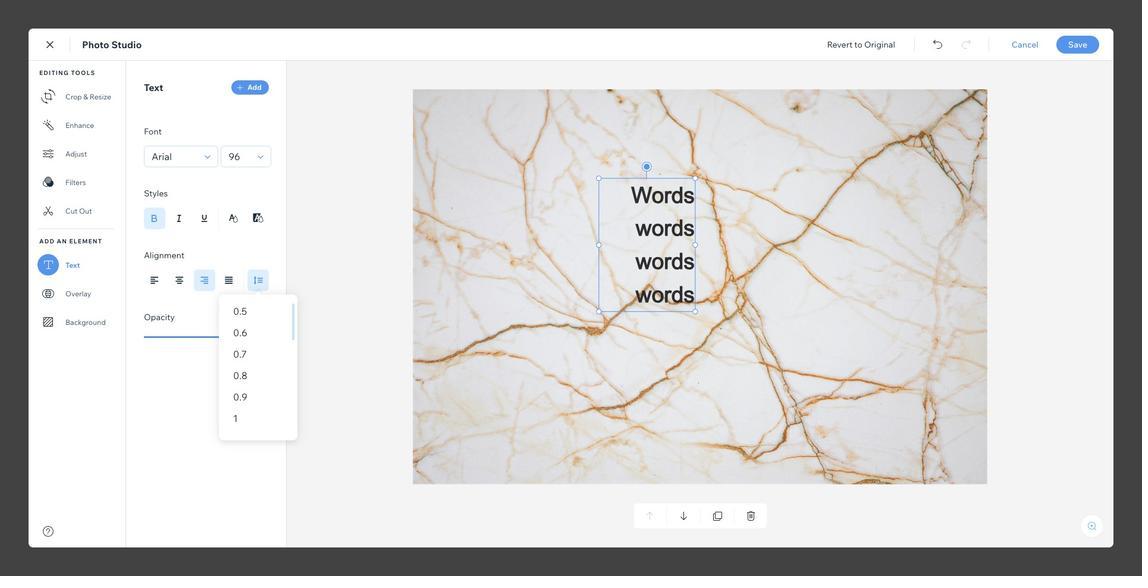 Task type: locate. For each thing, give the bounding box(es) containing it.
notes
[[1093, 72, 1116, 83]]

translate
[[11, 402, 42, 411]]

tags
[[19, 302, 34, 311]]

preview
[[991, 40, 1021, 51]]

menu containing add
[[0, 68, 53, 418]]

save button
[[912, 39, 960, 50]]

monetize button
[[11, 325, 42, 361]]

menu
[[0, 68, 53, 418]]

publish button
[[1039, 35, 1102, 54]]

seo
[[19, 202, 34, 211]]

settings button
[[13, 125, 40, 161]]

marble te image
[[373, 195, 814, 497]]

monetize
[[11, 352, 42, 361]]

settings
[[13, 152, 40, 161]]

back
[[29, 39, 48, 50]]



Task type: vqa. For each thing, say whether or not it's contained in the screenshot.
the left Upgrade button
no



Task type: describe. For each thing, give the bounding box(es) containing it.
Add a Catchy Title text field
[[373, 110, 800, 132]]

back button
[[14, 39, 48, 50]]

categories button
[[8, 225, 45, 261]]

seo button
[[16, 175, 37, 211]]

add
[[20, 102, 33, 111]]

translate button
[[11, 375, 42, 411]]

preview button
[[991, 40, 1021, 51]]

save
[[927, 39, 946, 50]]

categories
[[8, 252, 45, 261]]

tags button
[[16, 275, 37, 311]]

add button
[[16, 75, 37, 111]]

publish
[[1056, 39, 1085, 50]]

notes button
[[1071, 70, 1120, 86]]



